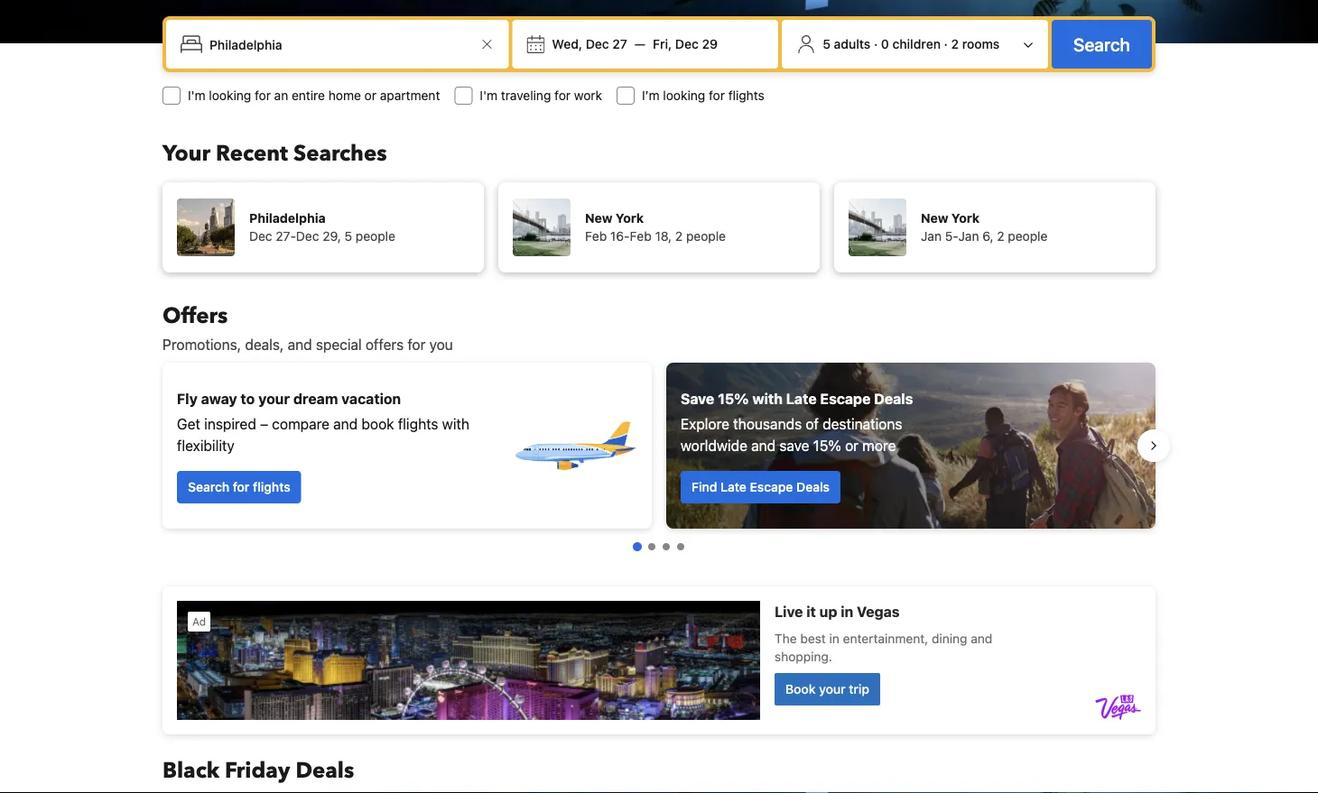 Task type: locate. For each thing, give the bounding box(es) containing it.
save
[[681, 391, 715, 408]]

1 horizontal spatial 5
[[823, 37, 831, 51]]

1 horizontal spatial looking
[[663, 88, 705, 103]]

new
[[585, 211, 613, 226], [921, 211, 949, 226]]

wed, dec 27 — fri, dec 29
[[552, 37, 718, 51]]

27
[[613, 37, 628, 51]]

5 left the adults
[[823, 37, 831, 51]]

i'm
[[642, 88, 660, 103]]

1 horizontal spatial or
[[845, 438, 859, 455]]

search inside button
[[1074, 33, 1131, 55]]

1 · from the left
[[874, 37, 878, 51]]

offers
[[366, 336, 404, 354]]

looking
[[209, 88, 251, 103], [663, 88, 705, 103]]

recent
[[216, 139, 288, 168]]

2 vertical spatial and
[[751, 438, 776, 455]]

traveling
[[501, 88, 551, 103]]

region containing fly away to your dream vacation
[[148, 356, 1170, 536]]

0 horizontal spatial feb
[[585, 229, 607, 244]]

16-
[[610, 229, 630, 244]]

i'm left traveling
[[480, 88, 498, 103]]

15% down of
[[813, 438, 842, 455]]

2 horizontal spatial flights
[[728, 88, 765, 103]]

1 jan from the left
[[921, 229, 942, 244]]

for
[[255, 88, 271, 103], [555, 88, 571, 103], [709, 88, 725, 103], [408, 336, 426, 354], [233, 480, 250, 495]]

new up 5-
[[921, 211, 949, 226]]

0 vertical spatial escape
[[820, 391, 871, 408]]

0 horizontal spatial i'm
[[188, 88, 206, 103]]

with inside fly away to your dream vacation get inspired – compare and book flights with flexibility
[[442, 416, 470, 433]]

1 new from the left
[[585, 211, 613, 226]]

deals,
[[245, 336, 284, 354]]

2 right 18,
[[675, 229, 683, 244]]

5 adults · 0 children · 2 rooms button
[[789, 27, 1041, 61]]

and down thousands
[[751, 438, 776, 455]]

black friday deals
[[163, 756, 354, 786]]

compare
[[272, 416, 330, 433]]

3 people from the left
[[1008, 229, 1048, 244]]

worldwide
[[681, 438, 748, 455]]

i'm up your
[[188, 88, 206, 103]]

0 horizontal spatial escape
[[750, 480, 793, 495]]

2 new from the left
[[921, 211, 949, 226]]

people
[[356, 229, 395, 244], [686, 229, 726, 244], [1008, 229, 1048, 244]]

jan left 5-
[[921, 229, 942, 244]]

1 vertical spatial late
[[721, 480, 747, 495]]

or right home
[[365, 88, 377, 103]]

people right 29,
[[356, 229, 395, 244]]

15% right save
[[718, 391, 749, 408]]

searches
[[294, 139, 387, 168]]

deals down save
[[797, 480, 830, 495]]

1 horizontal spatial flights
[[398, 416, 438, 433]]

jan left 6, on the right of page
[[959, 229, 979, 244]]

1 looking from the left
[[209, 88, 251, 103]]

deals up destinations
[[874, 391, 913, 408]]

flights
[[728, 88, 765, 103], [398, 416, 438, 433], [253, 480, 291, 495]]

1 people from the left
[[356, 229, 395, 244]]

0 horizontal spatial deals
[[296, 756, 354, 786]]

feb left 16-
[[585, 229, 607, 244]]

for left you
[[408, 336, 426, 354]]

5
[[823, 37, 831, 51], [345, 229, 352, 244]]

deals
[[874, 391, 913, 408], [797, 480, 830, 495], [296, 756, 354, 786]]

0 horizontal spatial ·
[[874, 37, 878, 51]]

1 feb from the left
[[585, 229, 607, 244]]

for left "work"
[[555, 88, 571, 103]]

away
[[201, 391, 237, 408]]

2 horizontal spatial deals
[[874, 391, 913, 408]]

2 vertical spatial deals
[[296, 756, 354, 786]]

to
[[241, 391, 255, 408]]

2 looking from the left
[[663, 88, 705, 103]]

with up thousands
[[752, 391, 783, 408]]

fly away to your dream vacation image
[[511, 383, 638, 509]]

27-
[[276, 229, 296, 244]]

1 vertical spatial and
[[333, 416, 358, 433]]

deals right friday
[[296, 756, 354, 786]]

for down flexibility
[[233, 480, 250, 495]]

new york jan 5-jan 6, 2 people
[[921, 211, 1048, 244]]

or
[[365, 88, 377, 103], [845, 438, 859, 455]]

0 vertical spatial 15%
[[718, 391, 749, 408]]

your
[[163, 139, 210, 168]]

0 vertical spatial late
[[786, 391, 817, 408]]

for left an
[[255, 88, 271, 103]]

0 horizontal spatial people
[[356, 229, 395, 244]]

0 horizontal spatial new
[[585, 211, 613, 226]]

0 vertical spatial and
[[288, 336, 312, 354]]

5 right 29,
[[345, 229, 352, 244]]

for for work
[[555, 88, 571, 103]]

2 york from the left
[[952, 211, 980, 226]]

your recent searches
[[163, 139, 387, 168]]

· left 0
[[874, 37, 878, 51]]

people for jan
[[1008, 229, 1048, 244]]

0 vertical spatial 5
[[823, 37, 831, 51]]

2 horizontal spatial 2
[[997, 229, 1005, 244]]

dec
[[586, 37, 609, 51], [675, 37, 699, 51], [249, 229, 272, 244], [296, 229, 319, 244]]

new inside new york jan 5-jan 6, 2 people
[[921, 211, 949, 226]]

dec left 29
[[675, 37, 699, 51]]

i'm for i'm traveling for work
[[480, 88, 498, 103]]

6,
[[983, 229, 994, 244]]

0 horizontal spatial 15%
[[718, 391, 749, 408]]

1 vertical spatial escape
[[750, 480, 793, 495]]

0 horizontal spatial flights
[[253, 480, 291, 495]]

0 vertical spatial or
[[365, 88, 377, 103]]

0 horizontal spatial search
[[188, 480, 229, 495]]

search
[[1074, 33, 1131, 55], [188, 480, 229, 495]]

1 horizontal spatial york
[[952, 211, 980, 226]]

0 vertical spatial deals
[[874, 391, 913, 408]]

0 horizontal spatial jan
[[921, 229, 942, 244]]

1 vertical spatial search
[[188, 480, 229, 495]]

your
[[258, 391, 290, 408]]

2 i'm from the left
[[480, 88, 498, 103]]

0 horizontal spatial york
[[616, 211, 644, 226]]

main content
[[148, 301, 1170, 794]]

2 horizontal spatial and
[[751, 438, 776, 455]]

1 horizontal spatial and
[[333, 416, 358, 433]]

1 i'm from the left
[[188, 88, 206, 103]]

with
[[752, 391, 783, 408], [442, 416, 470, 433]]

1 horizontal spatial new
[[921, 211, 949, 226]]

1 horizontal spatial deals
[[797, 480, 830, 495]]

2 left rooms on the top
[[951, 37, 959, 51]]

–
[[260, 416, 268, 433]]

1 horizontal spatial 2
[[951, 37, 959, 51]]

2 people from the left
[[686, 229, 726, 244]]

1 york from the left
[[616, 211, 644, 226]]

1 vertical spatial or
[[845, 438, 859, 455]]

find
[[692, 480, 717, 495]]

new inside new york feb 16-feb 18, 2 people
[[585, 211, 613, 226]]

late up of
[[786, 391, 817, 408]]

people right 6, on the right of page
[[1008, 229, 1048, 244]]

i'm
[[188, 88, 206, 103], [480, 88, 498, 103]]

york inside new york jan 5-jan 6, 2 people
[[952, 211, 980, 226]]

2 inside dropdown button
[[951, 37, 959, 51]]

escape up destinations
[[820, 391, 871, 408]]

and
[[288, 336, 312, 354], [333, 416, 358, 433], [751, 438, 776, 455]]

1 horizontal spatial feb
[[630, 229, 652, 244]]

1 horizontal spatial escape
[[820, 391, 871, 408]]

1 horizontal spatial i'm
[[480, 88, 498, 103]]

2 vertical spatial flights
[[253, 480, 291, 495]]

15%
[[718, 391, 749, 408], [813, 438, 842, 455]]

york for 16-
[[616, 211, 644, 226]]

an
[[274, 88, 288, 103]]

york inside new york feb 16-feb 18, 2 people
[[616, 211, 644, 226]]

escape inside the save 15% with late escape deals explore thousands of destinations worldwide and save 15% or more
[[820, 391, 871, 408]]

or down destinations
[[845, 438, 859, 455]]

people right 18,
[[686, 229, 726, 244]]

feb
[[585, 229, 607, 244], [630, 229, 652, 244]]

0 vertical spatial with
[[752, 391, 783, 408]]

0 horizontal spatial 2
[[675, 229, 683, 244]]

· right children
[[944, 37, 948, 51]]

·
[[874, 37, 878, 51], [944, 37, 948, 51]]

search for flights link
[[177, 471, 301, 504]]

0 horizontal spatial with
[[442, 416, 470, 433]]

you
[[429, 336, 453, 354]]

1 horizontal spatial jan
[[959, 229, 979, 244]]

and right deals,
[[288, 336, 312, 354]]

1 horizontal spatial ·
[[944, 37, 948, 51]]

for inside offers promotions, deals, and special offers for you
[[408, 336, 426, 354]]

looking for i'm
[[209, 88, 251, 103]]

i'm traveling for work
[[480, 88, 602, 103]]

1 vertical spatial flights
[[398, 416, 438, 433]]

york up 5-
[[952, 211, 980, 226]]

flights inside "link"
[[253, 480, 291, 495]]

search for search for flights
[[188, 480, 229, 495]]

looking left an
[[209, 88, 251, 103]]

people inside philadelphia dec 27-dec 29, 5 people
[[356, 229, 395, 244]]

0 horizontal spatial 5
[[345, 229, 352, 244]]

1 horizontal spatial late
[[786, 391, 817, 408]]

1 vertical spatial 15%
[[813, 438, 842, 455]]

2 inside new york jan 5-jan 6, 2 people
[[997, 229, 1005, 244]]

york
[[616, 211, 644, 226], [952, 211, 980, 226]]

jan
[[921, 229, 942, 244], [959, 229, 979, 244]]

progress bar
[[633, 543, 684, 552]]

group of friends hiking in the mountains on a sunny day image
[[666, 363, 1156, 529]]

region
[[148, 356, 1170, 536]]

2 inside new york feb 16-feb 18, 2 people
[[675, 229, 683, 244]]

people for feb
[[686, 229, 726, 244]]

1 horizontal spatial with
[[752, 391, 783, 408]]

and inside the save 15% with late escape deals explore thousands of destinations worldwide and save 15% or more
[[751, 438, 776, 455]]

1 horizontal spatial people
[[686, 229, 726, 244]]

entire
[[292, 88, 325, 103]]

2
[[951, 37, 959, 51], [675, 229, 683, 244], [997, 229, 1005, 244]]

0 vertical spatial search
[[1074, 33, 1131, 55]]

rooms
[[962, 37, 1000, 51]]

feb left 18,
[[630, 229, 652, 244]]

search inside "link"
[[188, 480, 229, 495]]

0 horizontal spatial looking
[[209, 88, 251, 103]]

for down 29
[[709, 88, 725, 103]]

people inside new york jan 5-jan 6, 2 people
[[1008, 229, 1048, 244]]

escape
[[820, 391, 871, 408], [750, 480, 793, 495]]

—
[[635, 37, 646, 51]]

5 adults · 0 children · 2 rooms
[[823, 37, 1000, 51]]

deals inside the save 15% with late escape deals explore thousands of destinations worldwide and save 15% or more
[[874, 391, 913, 408]]

2 horizontal spatial people
[[1008, 229, 1048, 244]]

1 horizontal spatial search
[[1074, 33, 1131, 55]]

late
[[786, 391, 817, 408], [721, 480, 747, 495]]

1 vertical spatial with
[[442, 416, 470, 433]]

escape down save
[[750, 480, 793, 495]]

late right find
[[721, 480, 747, 495]]

book
[[362, 416, 394, 433]]

new york feb 16-feb 18, 2 people
[[585, 211, 726, 244]]

dream
[[293, 391, 338, 408]]

with right book
[[442, 416, 470, 433]]

wed,
[[552, 37, 583, 51]]

1 vertical spatial 5
[[345, 229, 352, 244]]

york up 16-
[[616, 211, 644, 226]]

and left book
[[333, 416, 358, 433]]

new up 16-
[[585, 211, 613, 226]]

more
[[863, 438, 896, 455]]

2 right 6, on the right of page
[[997, 229, 1005, 244]]

people inside new york feb 16-feb 18, 2 people
[[686, 229, 726, 244]]

0 horizontal spatial and
[[288, 336, 312, 354]]

looking right i'm
[[663, 88, 705, 103]]



Task type: describe. For each thing, give the bounding box(es) containing it.
friday
[[225, 756, 290, 786]]

with inside the save 15% with late escape deals explore thousands of destinations worldwide and save 15% or more
[[752, 391, 783, 408]]

work
[[574, 88, 602, 103]]

children
[[893, 37, 941, 51]]

fri, dec 29 button
[[646, 28, 725, 61]]

offers promotions, deals, and special offers for you
[[163, 301, 453, 354]]

home
[[329, 88, 361, 103]]

destinations
[[823, 416, 903, 433]]

2 for ·
[[951, 37, 959, 51]]

wed, dec 27 button
[[545, 28, 635, 61]]

search for search
[[1074, 33, 1131, 55]]

york for 5-
[[952, 211, 980, 226]]

fly away to your dream vacation get inspired – compare and book flights with flexibility
[[177, 391, 470, 455]]

save
[[780, 438, 810, 455]]

i'm looking for an entire home or apartment
[[188, 88, 440, 103]]

5 inside dropdown button
[[823, 37, 831, 51]]

and inside fly away to your dream vacation get inspired – compare and book flights with flexibility
[[333, 416, 358, 433]]

for inside search for flights "link"
[[233, 480, 250, 495]]

new for feb
[[585, 211, 613, 226]]

2 jan from the left
[[959, 229, 979, 244]]

1 vertical spatial deals
[[797, 480, 830, 495]]

flights inside fly away to your dream vacation get inspired – compare and book flights with flexibility
[[398, 416, 438, 433]]

philadelphia
[[249, 211, 326, 226]]

for for an
[[255, 88, 271, 103]]

dec left 29,
[[296, 229, 319, 244]]

search button
[[1052, 20, 1152, 69]]

promotions,
[[163, 336, 241, 354]]

find late escape deals
[[692, 480, 830, 495]]

search for flights
[[188, 480, 291, 495]]

for for flights
[[709, 88, 725, 103]]

29
[[702, 37, 718, 51]]

5 inside philadelphia dec 27-dec 29, 5 people
[[345, 229, 352, 244]]

2 for 18,
[[675, 229, 683, 244]]

looking for i'm
[[663, 88, 705, 103]]

flexibility
[[177, 438, 235, 455]]

5-
[[945, 229, 959, 244]]

inspired
[[204, 416, 256, 433]]

black
[[163, 756, 219, 786]]

i'm for i'm looking for an entire home or apartment
[[188, 88, 206, 103]]

get
[[177, 416, 200, 433]]

0 horizontal spatial late
[[721, 480, 747, 495]]

29,
[[323, 229, 341, 244]]

fly
[[177, 391, 198, 408]]

philadelphia dec 27-dec 29, 5 people
[[249, 211, 395, 244]]

0 vertical spatial flights
[[728, 88, 765, 103]]

adults
[[834, 37, 871, 51]]

thousands
[[733, 416, 802, 433]]

main content containing offers
[[148, 301, 1170, 794]]

0 horizontal spatial or
[[365, 88, 377, 103]]

1 horizontal spatial 15%
[[813, 438, 842, 455]]

dec left 27
[[586, 37, 609, 51]]

Where are you going? field
[[202, 28, 476, 61]]

new for jan
[[921, 211, 949, 226]]

2 feb from the left
[[630, 229, 652, 244]]

or inside the save 15% with late escape deals explore thousands of destinations worldwide and save 15% or more
[[845, 438, 859, 455]]

special
[[316, 336, 362, 354]]

dec left 27-
[[249, 229, 272, 244]]

0
[[881, 37, 889, 51]]

offers
[[163, 301, 228, 331]]

vacation
[[342, 391, 401, 408]]

and inside offers promotions, deals, and special offers for you
[[288, 336, 312, 354]]

progress bar inside main content
[[633, 543, 684, 552]]

explore
[[681, 416, 730, 433]]

late inside the save 15% with late escape deals explore thousands of destinations worldwide and save 15% or more
[[786, 391, 817, 408]]

of
[[806, 416, 819, 433]]

save 15% with late escape deals explore thousands of destinations worldwide and save 15% or more
[[681, 391, 913, 455]]

advertisement region
[[163, 587, 1156, 735]]

find late escape deals link
[[681, 471, 841, 504]]

i'm looking for flights
[[642, 88, 765, 103]]

apartment
[[380, 88, 440, 103]]

18,
[[655, 229, 672, 244]]

2 for 6,
[[997, 229, 1005, 244]]

fri,
[[653, 37, 672, 51]]

2 · from the left
[[944, 37, 948, 51]]



Task type: vqa. For each thing, say whether or not it's contained in the screenshot.
send
no



